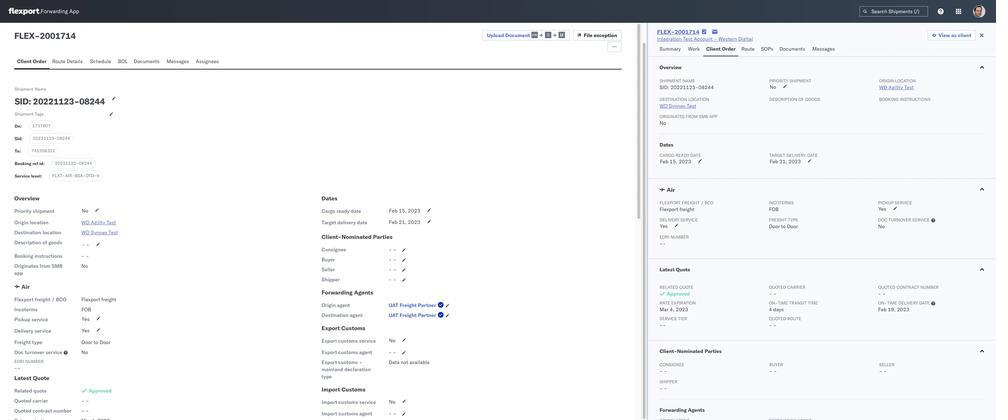 Task type: locate. For each thing, give the bounding box(es) containing it.
wd synnex test
[[81, 230, 118, 236]]

service
[[15, 173, 30, 179], [660, 316, 677, 322]]

route inside route button
[[741, 46, 755, 52]]

cargo
[[660, 153, 675, 158], [322, 208, 335, 215]]

wd up "originates from smb app no"
[[660, 103, 668, 109]]

messages up overview button
[[812, 46, 835, 52]]

type for freight type
[[32, 339, 42, 346]]

: down id
[[41, 173, 42, 179]]

test inside "link"
[[683, 36, 693, 42]]

1 vertical spatial originates
[[14, 263, 38, 269]]

dates
[[660, 142, 674, 148], [322, 195, 337, 202]]

agent up destination agent
[[337, 302, 350, 309]]

delivery
[[660, 217, 679, 223], [14, 328, 33, 334]]

export inside export customs - mainland declaration type
[[322, 359, 337, 366]]

uat freight partner
[[389, 302, 436, 309], [389, 312, 436, 319]]

0 vertical spatial doc turnover service
[[878, 217, 930, 223]]

goods for booking instructions
[[805, 97, 820, 102]]

wd agility test link up wd synnex test
[[81, 220, 116, 226]]

client order button down the western
[[703, 42, 739, 56]]

2 uat freight partner link from the top
[[389, 312, 445, 319]]

service for :
[[15, 173, 30, 179]]

time for on-time transit time 4 days
[[778, 301, 788, 306]]

flxt-
[[52, 173, 65, 178]]

dn :
[[15, 123, 22, 129]]

uat freight partner link for destination agent
[[389, 312, 445, 319]]

0 vertical spatial quote
[[676, 267, 690, 273]]

1 vertical spatial smb
[[52, 263, 63, 269]]

order down the western
[[722, 46, 736, 52]]

1 horizontal spatial messages button
[[810, 42, 839, 56]]

sid: up shipment tags
[[15, 96, 31, 107]]

route inside the route details button
[[52, 58, 65, 65]]

flexport. image
[[9, 8, 41, 15]]

shipper up 'origin agent'
[[322, 277, 340, 283]]

client order
[[706, 46, 736, 52], [17, 58, 47, 65]]

0 vertical spatial related quote
[[660, 285, 694, 290]]

pickup service for approved
[[14, 317, 48, 323]]

from for app
[[686, 114, 698, 119]]

1 vertical spatial 15,
[[399, 208, 407, 214]]

forwarding agents up 'origin agent'
[[322, 289, 373, 296]]

client
[[706, 46, 721, 52], [17, 58, 32, 65]]

location down origin location
[[43, 230, 61, 236]]

doc turnover service
[[878, 217, 930, 223], [14, 349, 62, 356]]

wd inside destination location wd synnex test
[[660, 103, 668, 109]]

2 horizontal spatial destination
[[660, 97, 687, 102]]

time up the 'days'
[[778, 301, 788, 306]]

incoterms for incoterms fob
[[769, 200, 794, 206]]

import down import customs service
[[322, 411, 337, 417]]

1 vertical spatial client-nominated parties
[[660, 348, 722, 355]]

carrier
[[787, 285, 806, 290], [33, 398, 48, 404]]

0 horizontal spatial origin
[[14, 220, 28, 226]]

0 horizontal spatial agility
[[91, 220, 105, 226]]

0 vertical spatial consignee
[[322, 247, 346, 253]]

customs for import customs service
[[338, 399, 358, 406]]

air up the flexport freight / bco flexport freight
[[667, 186, 675, 193]]

1 horizontal spatial pickup
[[878, 200, 894, 206]]

route left details in the top of the page
[[52, 58, 65, 65]]

service for -
[[660, 316, 677, 322]]

agility up booking
[[889, 84, 903, 91]]

on- up 4
[[769, 301, 778, 306]]

tags
[[35, 111, 44, 117]]

2 vertical spatial forwarding
[[660, 407, 687, 414]]

pickup service for - -
[[878, 200, 912, 206]]

uat freight partner link
[[389, 302, 445, 309], [389, 312, 445, 319]]

seller for seller
[[322, 267, 335, 273]]

2 customs from the top
[[342, 386, 366, 393]]

fob
[[769, 206, 779, 213], [81, 307, 91, 313]]

1 vertical spatial feb 21, 2023
[[389, 219, 420, 226]]

priority for originates from smb app
[[769, 78, 789, 84]]

test up work at the top right of page
[[683, 36, 693, 42]]

description
[[769, 97, 797, 102], [14, 240, 41, 246]]

from down destination location wd synnex test
[[686, 114, 698, 119]]

3 export from the top
[[322, 349, 337, 356]]

: for dn
[[20, 123, 22, 129]]

1 vertical spatial quote
[[33, 375, 49, 382]]

import customs service
[[322, 399, 376, 406]]

route details button
[[49, 55, 87, 69]]

- - for shipper
[[389, 277, 396, 283]]

0 vertical spatial type
[[788, 217, 798, 223]]

freight inside the freight type door to door
[[769, 217, 787, 223]]

originates inside originates from smb app
[[14, 263, 38, 269]]

1 vertical spatial order
[[33, 58, 47, 65]]

test up wd synnex test
[[107, 220, 116, 226]]

on- up "feb 19, 2023"
[[878, 301, 887, 306]]

- - for import customs agent
[[389, 411, 396, 417]]

1 horizontal spatial route
[[741, 46, 755, 52]]

service inside service tier --
[[660, 316, 677, 322]]

origin
[[879, 78, 894, 84], [14, 220, 28, 226], [322, 302, 336, 309]]

synnex up "originates from smb app no"
[[669, 103, 686, 109]]

forwarding down 'shipper - -'
[[660, 407, 687, 414]]

0 vertical spatial air
[[667, 186, 675, 193]]

assignees button
[[193, 55, 223, 69]]

origin inside origin location wd agility test
[[879, 78, 894, 84]]

0 vertical spatial synnex
[[669, 103, 686, 109]]

1 vertical spatial wd agility test link
[[81, 220, 116, 226]]

0 horizontal spatial air
[[21, 283, 30, 291]]

contract down quoted carrier
[[33, 408, 52, 414]]

9
[[97, 173, 99, 178]]

wd up booking
[[879, 84, 887, 91]]

1 uat from the top
[[389, 302, 398, 309]]

1 horizontal spatial client order button
[[703, 42, 739, 56]]

4
[[769, 307, 772, 313]]

1 horizontal spatial app
[[709, 114, 718, 119]]

number inside quoted contract number - - rate expiration mar 4, 2023
[[920, 285, 939, 290]]

location up booking instructions
[[895, 78, 916, 84]]

2 partner from the top
[[418, 312, 436, 319]]

1 vertical spatial cargo ready date
[[322, 208, 361, 215]]

fob down flexport freight
[[81, 307, 91, 313]]

booking instructions
[[14, 253, 62, 259]]

data not available
[[389, 359, 430, 366]]

1 time from the left
[[778, 301, 788, 306]]

1 vertical spatial quote
[[33, 388, 47, 394]]

on-
[[769, 301, 778, 306], [878, 301, 887, 306]]

priority up origin location
[[14, 208, 31, 215]]

- - for buyer
[[389, 257, 396, 263]]

integration
[[657, 36, 682, 42]]

client-nominated parties button
[[648, 341, 996, 362]]

related up quoted carrier
[[14, 388, 32, 394]]

0 vertical spatial carrier
[[787, 285, 806, 290]]

air down app
[[21, 283, 30, 291]]

4 export from the top
[[322, 359, 337, 366]]

doc for approved
[[14, 349, 23, 356]]

customs up import customs agent
[[338, 399, 358, 406]]

forwarding
[[41, 8, 68, 15], [322, 289, 353, 296], [660, 407, 687, 414]]

destination location
[[14, 230, 61, 236]]

1 vertical spatial latest quote
[[14, 375, 49, 382]]

agent
[[337, 302, 350, 309], [350, 312, 363, 319], [359, 349, 372, 356], [359, 411, 372, 417]]

2 uat from the top
[[389, 312, 398, 319]]

quoted inside quoted carrier - -
[[769, 285, 786, 290]]

origin up booking
[[879, 78, 894, 84]]

0 vertical spatial bco
[[705, 200, 714, 206]]

carrier up transit
[[787, 285, 806, 290]]

- inside "link"
[[714, 36, 717, 42]]

carrier inside quoted carrier - -
[[787, 285, 806, 290]]

import customs agent
[[322, 411, 372, 417]]

wd inside origin location wd agility test
[[879, 84, 887, 91]]

delivery for approved
[[14, 328, 33, 334]]

quoted up 19,
[[878, 285, 896, 290]]

-
[[35, 30, 40, 41], [714, 36, 717, 42], [660, 241, 663, 247], [663, 241, 666, 247], [82, 242, 85, 248], [86, 242, 89, 248], [389, 247, 392, 253], [393, 247, 396, 253], [81, 253, 84, 259], [86, 253, 89, 259], [389, 257, 392, 263], [393, 257, 396, 263], [389, 267, 392, 273], [393, 267, 396, 273], [389, 277, 392, 283], [393, 277, 396, 283], [769, 291, 772, 297], [773, 291, 777, 297], [878, 291, 881, 297], [883, 291, 886, 297], [660, 322, 663, 329], [663, 322, 666, 329], [769, 322, 772, 329], [773, 322, 777, 329], [389, 349, 392, 356], [393, 349, 396, 356], [359, 359, 362, 366], [14, 365, 17, 372], [17, 365, 20, 372], [660, 368, 663, 375], [664, 368, 667, 375], [769, 368, 773, 375], [774, 368, 777, 375], [879, 368, 882, 375], [884, 368, 887, 375], [660, 385, 663, 392], [664, 385, 667, 392], [81, 398, 84, 404], [86, 398, 89, 404], [81, 408, 84, 414], [86, 408, 89, 414], [389, 411, 392, 417], [393, 411, 396, 417]]

number
[[671, 235, 689, 240], [25, 359, 44, 364]]

priority down sops button
[[769, 78, 789, 84]]

1 import from the top
[[322, 386, 340, 393]]

documents right bol button
[[134, 58, 160, 65]]

target
[[769, 153, 785, 158], [322, 220, 336, 226]]

related quote up quoted carrier
[[14, 388, 47, 394]]

uat freight partner link for origin agent
[[389, 302, 445, 309]]

destination inside destination location wd synnex test
[[660, 97, 687, 102]]

priority
[[769, 78, 789, 84], [14, 208, 31, 215]]

2001714 down forwarding app
[[40, 30, 76, 41]]

20221123-08244 up '745356321'
[[33, 136, 70, 141]]

messages for left messages button
[[167, 58, 189, 65]]

number for quoted contract number
[[53, 408, 71, 414]]

0 vertical spatial name
[[683, 78, 695, 84]]

forwarding agents down 'shipper - -'
[[660, 407, 705, 414]]

smb inside "originates from smb app no"
[[699, 114, 708, 119]]

0 horizontal spatial time
[[778, 301, 788, 306]]

details
[[67, 58, 83, 65]]

20221123-08244 for sid :
[[33, 136, 70, 141]]

0 horizontal spatial dates
[[322, 195, 337, 202]]

- - for description of goods
[[82, 242, 89, 248]]

shipment for shipment name
[[15, 86, 34, 92]]

flexport for flexport freight / bco
[[14, 297, 34, 303]]

import for import customs agent
[[322, 411, 337, 417]]

order for the right client order "button"
[[722, 46, 736, 52]]

quote up quoted carrier
[[33, 388, 47, 394]]

3 time from the left
[[887, 301, 897, 306]]

1 vertical spatial to
[[94, 339, 98, 346]]

feb 21, 2023
[[770, 158, 801, 165], [389, 219, 420, 226]]

quote up expiration
[[679, 285, 694, 290]]

customs inside export customs - mainland declaration type
[[338, 359, 358, 366]]

buyer
[[322, 257, 335, 263], [769, 362, 783, 368]]

location down shipment name sid: 20221123-08244
[[688, 97, 709, 102]]

quote up expiration
[[676, 267, 690, 273]]

messages
[[812, 46, 835, 52], [167, 58, 189, 65]]

20221123-
[[671, 84, 699, 91], [33, 96, 79, 107], [33, 136, 57, 141], [55, 161, 79, 166]]

service down 4,
[[660, 316, 677, 322]]

originates down destination location wd synnex test
[[660, 114, 685, 119]]

1 horizontal spatial cargo ready date
[[660, 153, 701, 158]]

as
[[951, 32, 957, 39]]

eori for - -
[[660, 235, 670, 240]]

delivery service for approved
[[14, 328, 51, 334]]

wd synnex test link for originates from smb app
[[81, 230, 118, 236]]

1 horizontal spatial priority shipment
[[769, 78, 811, 84]]

file
[[584, 32, 593, 39]]

wd agility test link up booking
[[879, 84, 914, 91]]

flex - 2001714
[[14, 30, 76, 41]]

0 vertical spatial eori
[[660, 235, 670, 240]]

quote up quoted carrier
[[33, 375, 49, 382]]

: down dn :
[[21, 136, 23, 141]]

description of goods
[[769, 97, 820, 102], [14, 240, 62, 246]]

originates from smb app
[[14, 263, 63, 277]]

2 time from the left
[[808, 301, 818, 306]]

shipment up dn :
[[15, 111, 34, 117]]

wd
[[879, 84, 887, 91], [660, 103, 668, 109], [81, 220, 90, 226], [81, 230, 90, 236]]

latest quote
[[660, 267, 690, 273], [14, 375, 49, 382]]

bol button
[[115, 55, 131, 69]]

0 vertical spatial sid:
[[660, 84, 669, 91]]

0 vertical spatial approved
[[667, 291, 690, 297]]

0 vertical spatial messages
[[812, 46, 835, 52]]

priority shipment for originates from smb app
[[769, 78, 811, 84]]

1 horizontal spatial priority
[[769, 78, 789, 84]]

0 vertical spatial quote
[[679, 285, 694, 290]]

1 customs from the top
[[341, 325, 365, 332]]

from down instructions at left bottom
[[40, 263, 50, 269]]

bco inside the flexport freight / bco flexport freight
[[705, 200, 714, 206]]

- inside export customs - mainland declaration type
[[359, 359, 362, 366]]

0 vertical spatial client-nominated parties
[[322, 233, 393, 241]]

0 horizontal spatial sid:
[[15, 96, 31, 107]]

customs up the export customs service
[[341, 325, 365, 332]]

1 export from the top
[[322, 325, 340, 332]]

air inside button
[[667, 186, 675, 193]]

1 horizontal spatial order
[[722, 46, 736, 52]]

shipment for shipment name sid: 20221123-08244
[[660, 78, 681, 84]]

0 horizontal spatial consignee
[[322, 247, 346, 253]]

from inside originates from smb app
[[40, 263, 50, 269]]

wd synnex test link
[[660, 103, 696, 109], [81, 230, 118, 236]]

latest quote up expiration
[[660, 267, 690, 273]]

shipment for shipment tags
[[15, 111, 34, 117]]

schedule button
[[87, 55, 115, 69]]

number for approved
[[25, 359, 44, 364]]

customs down export customs agent
[[338, 359, 358, 366]]

description for originates from smb app
[[14, 240, 41, 246]]

service level :
[[15, 173, 42, 179]]

originates inside "originates from smb app no"
[[660, 114, 685, 119]]

shipment up shipment tags
[[15, 86, 34, 92]]

0 horizontal spatial shipper
[[322, 277, 340, 283]]

1 on- from the left
[[769, 301, 778, 306]]

0 horizontal spatial ready
[[337, 208, 350, 215]]

agility inside origin location wd agility test
[[889, 84, 903, 91]]

time
[[778, 301, 788, 306], [808, 301, 818, 306], [887, 301, 897, 306]]

freight for flexport freight
[[101, 297, 116, 303]]

1 vertical spatial destination
[[14, 230, 41, 236]]

smb inside originates from smb app
[[52, 263, 63, 269]]

1 horizontal spatial wd agility test link
[[879, 84, 914, 91]]

delivery service down the flexport freight / bco flexport freight
[[660, 217, 698, 223]]

summary button
[[657, 42, 685, 56]]

documents right sops button
[[780, 46, 805, 52]]

/ for flexport freight / bco
[[52, 297, 55, 303]]

20221123-08244
[[33, 136, 70, 141], [55, 161, 92, 166]]

test inside origin location wd agility test
[[904, 84, 914, 91]]

quoted contract number - - rate expiration mar 4, 2023
[[660, 285, 939, 313]]

time for on-time delivery date
[[887, 301, 897, 306]]

shipper for shipper - -
[[660, 379, 678, 385]]

bco for flexport freight / bco
[[56, 297, 67, 303]]

wd synnex test link down wd agility test
[[81, 230, 118, 236]]

shipper - -
[[660, 379, 678, 392]]

0 vertical spatial uat
[[389, 302, 398, 309]]

of
[[799, 97, 804, 102], [43, 240, 47, 246]]

shipper
[[322, 277, 340, 283], [660, 379, 678, 385]]

contract for quoted contract number - - rate expiration mar 4, 2023
[[897, 285, 919, 290]]

1 uat freight partner from the top
[[389, 302, 436, 309]]

sops button
[[758, 42, 777, 56]]

export customs service
[[322, 338, 376, 344]]

quoted inside 'quoted route - -'
[[769, 316, 786, 322]]

0 vertical spatial dates
[[660, 142, 674, 148]]

client-
[[322, 233, 342, 241], [660, 348, 677, 355]]

delivery up freight type
[[14, 328, 33, 334]]

3 import from the top
[[322, 411, 337, 417]]

booking left the ref
[[15, 161, 31, 166]]

0 vertical spatial number
[[671, 235, 689, 240]]

2001714 up account
[[675, 28, 700, 35]]

1 horizontal spatial documents
[[780, 46, 805, 52]]

quoted inside quoted contract number - - rate expiration mar 4, 2023
[[878, 285, 896, 290]]

contract inside quoted contract number - - rate expiration mar 4, 2023
[[897, 285, 919, 290]]

goods down overview button
[[805, 97, 820, 102]]

eori number --
[[660, 235, 689, 247], [14, 359, 44, 372]]

target delivery date
[[769, 153, 818, 158], [322, 220, 367, 226]]

1 vertical spatial shipment
[[15, 86, 34, 92]]

name for shipment name
[[35, 86, 46, 92]]

0 horizontal spatial turnover
[[25, 349, 44, 356]]

shipment inside shipment name sid: 20221123-08244
[[660, 78, 681, 84]]

number down the flexport freight / bco flexport freight
[[671, 235, 689, 240]]

incoterms up the freight type door to door
[[769, 200, 794, 206]]

0 vertical spatial latest
[[660, 267, 675, 273]]

app inside "originates from smb app no"
[[709, 114, 718, 119]]

shipment up destination location wd synnex test
[[660, 78, 681, 84]]

2 on- from the left
[[878, 301, 887, 306]]

flexport
[[660, 200, 681, 206], [660, 206, 678, 213], [14, 297, 34, 303], [81, 297, 100, 303]]

client order down the western
[[706, 46, 736, 52]]

messages for messages button to the right
[[812, 46, 835, 52]]

import down import customs
[[322, 399, 337, 406]]

uat freight partner for destination agent
[[389, 312, 436, 319]]

service tier --
[[660, 316, 687, 329]]

1 horizontal spatial client-
[[660, 348, 677, 355]]

0 vertical spatial ready
[[676, 153, 689, 158]]

client down flex
[[17, 58, 32, 65]]

0 vertical spatial delivery
[[786, 153, 806, 158]]

forwarding app link
[[9, 8, 79, 15]]

0 horizontal spatial client order
[[17, 58, 47, 65]]

messages button left assignees
[[164, 55, 193, 69]]

: down the "sid :"
[[20, 148, 21, 154]]

documents button right bol
[[131, 55, 164, 69]]

0 vertical spatial description
[[769, 97, 797, 102]]

customs up export customs agent
[[338, 338, 358, 344]]

contract up on-time delivery date
[[897, 285, 919, 290]]

1 horizontal spatial delivery
[[786, 153, 806, 158]]

1 horizontal spatial documents button
[[777, 42, 810, 56]]

number for quoted contract number - - rate expiration mar 4, 2023
[[920, 285, 939, 290]]

carrier for quoted carrier
[[33, 398, 48, 404]]

1 horizontal spatial smb
[[699, 114, 708, 119]]

0 horizontal spatial shipment
[[33, 208, 54, 215]]

seller
[[322, 267, 335, 273], [879, 362, 895, 368]]

2 export from the top
[[322, 338, 337, 344]]

from inside "originates from smb app no"
[[686, 114, 698, 119]]

1 horizontal spatial quote
[[679, 285, 694, 290]]

number down freight type
[[25, 359, 44, 364]]

2 uat freight partner from the top
[[389, 312, 436, 319]]

pickup service
[[878, 200, 912, 206], [14, 317, 48, 323]]

1 horizontal spatial eori number --
[[660, 235, 689, 247]]

smb down instructions at left bottom
[[52, 263, 63, 269]]

type inside the freight type door to door
[[788, 217, 798, 223]]

/ inside the flexport freight / bco flexport freight
[[701, 200, 704, 206]]

0 horizontal spatial name
[[35, 86, 46, 92]]

1 vertical spatial delivery
[[337, 220, 356, 226]]

door to door
[[81, 339, 110, 346]]

pickup for approved
[[14, 317, 30, 323]]

1 vertical spatial name
[[35, 86, 46, 92]]

priority for originates from smb app
[[14, 208, 31, 215]]

: up the "sid :"
[[20, 123, 22, 129]]

client order down flex
[[17, 58, 47, 65]]

name inside shipment name sid: 20221123-08244
[[683, 78, 695, 84]]

destination down shipment name sid: 20221123-08244
[[660, 97, 687, 102]]

wd synnex test link up "originates from smb app no"
[[660, 103, 696, 109]]

to inside the freight type door to door
[[781, 223, 786, 230]]

uat for destination agent
[[389, 312, 398, 319]]

1 vertical spatial latest
[[14, 375, 31, 382]]

flexport for flexport freight
[[81, 297, 100, 303]]

1 vertical spatial partner
[[418, 312, 436, 319]]

1 vertical spatial forwarding agents
[[660, 407, 705, 414]]

0 vertical spatial doc
[[878, 217, 888, 223]]

id
[[39, 161, 43, 166]]

location inside origin location wd agility test
[[895, 78, 916, 84]]

no
[[770, 84, 776, 90], [660, 120, 666, 126], [82, 208, 88, 214], [878, 223, 885, 230], [81, 263, 88, 269], [389, 338, 396, 344], [81, 349, 88, 356], [389, 399, 396, 405]]

0 horizontal spatial originates
[[14, 263, 38, 269]]

0 horizontal spatial number
[[25, 359, 44, 364]]

doc
[[878, 217, 888, 223], [14, 349, 23, 356]]

2023
[[679, 158, 691, 165], [789, 158, 801, 165], [408, 208, 420, 214], [408, 219, 420, 226], [676, 307, 688, 313], [897, 307, 910, 313]]

latest up 'rate'
[[660, 267, 675, 273]]

1 horizontal spatial wd synnex test link
[[660, 103, 696, 109]]

shipper down consignee - -
[[660, 379, 678, 385]]

freight for flexport freight / bco flexport freight
[[682, 200, 700, 206]]

1 partner from the top
[[418, 302, 436, 309]]

export for export customs - mainland declaration type
[[322, 359, 337, 366]]

sid: 20221123-08244
[[15, 96, 105, 107]]

0 horizontal spatial of
[[43, 240, 47, 246]]

1 horizontal spatial cargo
[[660, 153, 675, 158]]

test inside destination location wd synnex test
[[687, 103, 696, 109]]

origin for origin location
[[14, 220, 28, 226]]

turnover for - -
[[889, 217, 911, 223]]

goods up instructions at left bottom
[[48, 240, 62, 246]]

import down mainland
[[322, 386, 340, 393]]

shipment for booking
[[33, 208, 54, 215]]

related quote
[[660, 285, 694, 290], [14, 388, 47, 394]]

1 vertical spatial uat
[[389, 312, 398, 319]]

file exception
[[584, 32, 617, 39]]

:
[[20, 123, 22, 129], [21, 136, 23, 141], [20, 148, 21, 154], [43, 161, 45, 166], [41, 173, 42, 179]]

carrier up quoted contract number
[[33, 398, 48, 404]]

1 vertical spatial customs
[[342, 386, 366, 393]]

quote inside button
[[676, 267, 690, 273]]

0 horizontal spatial route
[[52, 58, 65, 65]]

0 horizontal spatial number
[[53, 408, 71, 414]]

messages left assignees
[[167, 58, 189, 65]]

0 vertical spatial client-
[[322, 233, 342, 241]]

route for route
[[741, 46, 755, 52]]

location inside destination location wd synnex test
[[688, 97, 709, 102]]

incoterms down flexport freight / bco
[[14, 307, 38, 313]]

latest quote up quoted carrier
[[14, 375, 49, 382]]

on- inside on-time transit time 4 days
[[769, 301, 778, 306]]

0 vertical spatial service
[[15, 173, 30, 179]]

door
[[769, 223, 780, 230], [787, 223, 798, 230], [81, 339, 92, 346], [99, 339, 110, 346]]

1 uat freight partner link from the top
[[389, 302, 445, 309]]

goods for booking instructions
[[48, 240, 62, 246]]

not
[[401, 359, 408, 366]]

0 horizontal spatial order
[[33, 58, 47, 65]]

quoted
[[769, 285, 786, 290], [878, 285, 896, 290], [769, 316, 786, 322], [14, 398, 31, 404], [14, 408, 31, 414]]

delivery service up freight type
[[14, 328, 51, 334]]

incoterms fob
[[769, 200, 794, 213]]

client down integration test account - western digital "link"
[[706, 46, 721, 52]]

1 horizontal spatial originates
[[660, 114, 685, 119]]

2 import from the top
[[322, 399, 337, 406]]

synnex down wd agility test
[[91, 230, 107, 236]]

0 horizontal spatial messages button
[[164, 55, 193, 69]]

quoted carrier
[[14, 398, 48, 404]]

1 horizontal spatial client-nominated parties
[[660, 348, 722, 355]]

documents button right sops
[[777, 42, 810, 56]]

location up destination location
[[30, 220, 49, 226]]

overview down "summary" button
[[660, 64, 682, 71]]

number
[[920, 285, 939, 290], [53, 408, 71, 414]]

location for origin location
[[30, 220, 49, 226]]

0 vertical spatial delivery
[[660, 217, 679, 223]]

20221123-08244 up flxt-air-bsa-dtd-9
[[55, 161, 92, 166]]

priority shipment
[[769, 78, 811, 84], [14, 208, 54, 215]]

1 horizontal spatial incoterms
[[769, 200, 794, 206]]

location for destination location
[[43, 230, 61, 236]]



Task type: describe. For each thing, give the bounding box(es) containing it.
air button
[[648, 179, 996, 200]]

fob inside incoterms fob
[[769, 206, 779, 213]]

0 horizontal spatial related quote
[[14, 388, 47, 394]]

no inside "originates from smb app no"
[[660, 120, 666, 126]]

0 horizontal spatial cargo
[[322, 208, 335, 215]]

20221123- inside shipment name sid: 20221123-08244
[[671, 84, 699, 91]]

quoted for quoted contract number - - rate expiration mar 4, 2023
[[878, 285, 896, 290]]

buyer - -
[[769, 362, 783, 375]]

description for originates from smb app
[[769, 97, 797, 102]]

location for origin location wd agility test
[[895, 78, 916, 84]]

origin location wd agility test
[[879, 78, 916, 91]]

1 vertical spatial ready
[[337, 208, 350, 215]]

freight for flexport freight / bco
[[35, 297, 50, 303]]

import customs
[[322, 386, 366, 393]]

1 horizontal spatial 2001714
[[675, 28, 700, 35]]

/ for flexport freight / bco flexport freight
[[701, 200, 704, 206]]

route details
[[52, 58, 83, 65]]

flexport freight / bco
[[14, 297, 67, 303]]

destination for destination location
[[14, 230, 41, 236]]

western
[[718, 36, 737, 42]]

ref
[[32, 161, 38, 166]]

export for export customs agent
[[322, 349, 337, 356]]

destination location wd synnex test
[[660, 97, 709, 109]]

1 horizontal spatial dates
[[660, 142, 674, 148]]

export for export customs
[[322, 325, 340, 332]]

feb 19, 2023
[[878, 307, 910, 313]]

contract for quoted contract number
[[33, 408, 52, 414]]

location for destination location wd synnex test
[[688, 97, 709, 102]]

declaration
[[344, 367, 371, 373]]

upload document button
[[482, 30, 570, 41]]

1 vertical spatial air
[[21, 283, 30, 291]]

0 vertical spatial feb 15, 2023
[[660, 158, 691, 165]]

booking for booking ref id :
[[15, 161, 31, 166]]

4,
[[670, 307, 675, 313]]

client- inside button
[[660, 348, 677, 355]]

quoted for quoted contract number
[[14, 408, 31, 414]]

forwarding app
[[41, 8, 79, 15]]

0 vertical spatial forwarding
[[41, 8, 68, 15]]

quoted route - -
[[769, 316, 801, 329]]

pickup for - -
[[878, 200, 894, 206]]

shipment name sid: 20221123-08244
[[660, 78, 714, 91]]

1 horizontal spatial 21,
[[780, 158, 787, 165]]

0 horizontal spatial 15,
[[399, 208, 407, 214]]

app
[[14, 270, 23, 277]]

dtd-
[[86, 173, 97, 178]]

1 vertical spatial documents
[[134, 58, 160, 65]]

air-
[[65, 173, 75, 178]]

data
[[389, 359, 399, 366]]

originates for originates from smb app
[[14, 263, 38, 269]]

document
[[505, 32, 530, 38]]

client
[[958, 32, 972, 39]]

1 vertical spatial 21,
[[399, 219, 407, 226]]

freight type
[[14, 339, 42, 346]]

destination for destination location wd synnex test
[[660, 97, 687, 102]]

quoted carrier - -
[[769, 285, 806, 297]]

latest inside button
[[660, 267, 675, 273]]

shipper for shipper
[[322, 277, 340, 283]]

smb for originates from smb app
[[52, 263, 63, 269]]

agent up declaration
[[359, 349, 372, 356]]

shipment name
[[15, 86, 46, 92]]

delivery for - -
[[660, 217, 679, 223]]

work
[[688, 46, 700, 52]]

description of goods for originates from smb app
[[769, 97, 820, 102]]

carrier for quoted carrier - -
[[787, 285, 806, 290]]

0 vertical spatial target delivery date
[[769, 153, 818, 158]]

route
[[787, 316, 801, 322]]

view as client button
[[928, 30, 976, 41]]

shipment for booking
[[790, 78, 811, 84]]

flex-2001714 link
[[657, 28, 700, 35]]

agent up the export customs
[[350, 312, 363, 319]]

0 horizontal spatial parties
[[373, 233, 393, 241]]

instructions
[[35, 253, 62, 259]]

1 vertical spatial forwarding
[[322, 289, 353, 296]]

1 vertical spatial target
[[322, 220, 336, 226]]

destination agent
[[322, 312, 363, 319]]

0 vertical spatial documents
[[780, 46, 805, 52]]

1 horizontal spatial related quote
[[660, 285, 694, 290]]

schedule
[[90, 58, 111, 65]]

0 horizontal spatial synnex
[[91, 230, 107, 236]]

0 horizontal spatial forwarding agents
[[322, 289, 373, 296]]

doc turnover service for approved
[[14, 349, 62, 356]]

20221123- up '745356321'
[[33, 136, 57, 141]]

0 horizontal spatial to
[[94, 339, 98, 346]]

smb for originates from smb app no
[[699, 114, 708, 119]]

1 horizontal spatial forwarding agents
[[660, 407, 705, 414]]

on-time transit time 4 days
[[769, 301, 818, 313]]

1 horizontal spatial client order
[[706, 46, 736, 52]]

export customs - mainland declaration type
[[322, 359, 371, 380]]

0 horizontal spatial related
[[14, 388, 32, 394]]

shipment tags
[[15, 111, 44, 117]]

export for export customs service
[[322, 338, 337, 344]]

on- for on-time delivery date
[[878, 301, 887, 306]]

eori number -- for - -
[[660, 235, 689, 247]]

- - for consignee
[[389, 247, 396, 253]]

delivery service for - -
[[660, 217, 698, 223]]

booking for booking instructions
[[14, 253, 33, 259]]

priority shipment for originates from smb app
[[14, 208, 54, 215]]

1 horizontal spatial 15,
[[670, 158, 678, 165]]

booking
[[879, 97, 899, 102]]

0 horizontal spatial documents button
[[131, 55, 164, 69]]

20221123- up air-
[[55, 161, 79, 166]]

1 vertical spatial agility
[[91, 220, 105, 226]]

test down wd agility test
[[109, 230, 118, 236]]

1 vertical spatial client
[[17, 58, 32, 65]]

upload
[[487, 32, 504, 38]]

- - for seller
[[389, 267, 396, 273]]

mainland
[[322, 367, 343, 373]]

sid: inside shipment name sid: 20221123-08244
[[660, 84, 669, 91]]

name for shipment name sid: 20221123-08244
[[683, 78, 695, 84]]

1737807
[[32, 123, 51, 128]]

0 horizontal spatial client-nominated parties
[[322, 233, 393, 241]]

0 horizontal spatial latest quote
[[14, 375, 49, 382]]

integration test account - western digital
[[657, 36, 753, 42]]

0 horizontal spatial nominated
[[342, 233, 372, 241]]

route for route details
[[52, 58, 65, 65]]

20221123- up 'tags' on the top of page
[[33, 96, 79, 107]]

partner for origin agent
[[418, 302, 436, 309]]

dn
[[15, 123, 20, 129]]

buyer for buyer
[[322, 257, 335, 263]]

745356321
[[31, 148, 55, 153]]

exception
[[594, 32, 617, 39]]

latest quote inside button
[[660, 267, 690, 273]]

1 vertical spatial overview
[[14, 195, 40, 202]]

uat for origin agent
[[389, 302, 398, 309]]

flexport freight
[[81, 297, 116, 303]]

origin for origin location wd agility test
[[879, 78, 894, 84]]

type inside export customs - mainland declaration type
[[322, 374, 332, 380]]

1 vertical spatial target delivery date
[[322, 220, 367, 226]]

expiration
[[671, 301, 696, 306]]

wd up wd synnex test
[[81, 220, 90, 226]]

0 horizontal spatial quote
[[33, 388, 47, 394]]

digital
[[738, 36, 753, 42]]

booking instructions
[[879, 97, 931, 102]]

synnex inside destination location wd synnex test
[[669, 103, 686, 109]]

summary
[[660, 46, 681, 52]]

available
[[410, 359, 430, 366]]

number for - -
[[671, 235, 689, 240]]

1 horizontal spatial feb 21, 2023
[[770, 158, 801, 165]]

flex-
[[657, 28, 675, 35]]

quoted for quoted route - -
[[769, 316, 786, 322]]

0 horizontal spatial feb 21, 2023
[[389, 219, 420, 226]]

of for booking
[[799, 97, 804, 102]]

wd agility test link for instructions
[[879, 84, 914, 91]]

view
[[939, 32, 950, 39]]

bsa-
[[75, 173, 86, 178]]

quoted for quoted carrier
[[14, 398, 31, 404]]

order for client order "button" to the left
[[33, 58, 47, 65]]

- - for export customs agent
[[389, 349, 396, 356]]

Search Shipments (/) text field
[[859, 6, 928, 17]]

nominated inside client-nominated parties button
[[677, 348, 703, 355]]

0 vertical spatial client
[[706, 46, 721, 52]]

19,
[[888, 307, 896, 313]]

1 horizontal spatial ready
[[676, 153, 689, 158]]

tn
[[15, 148, 20, 154]]

turnover for approved
[[25, 349, 44, 356]]

0 vertical spatial cargo
[[660, 153, 675, 158]]

0 horizontal spatial approved
[[89, 388, 112, 394]]

agent down import customs service
[[359, 411, 372, 417]]

buyer for buyer - -
[[769, 362, 783, 368]]

0 horizontal spatial 2001714
[[40, 30, 76, 41]]

customs for export customs - mainland declaration type
[[338, 359, 358, 366]]

0 horizontal spatial client order button
[[14, 55, 49, 69]]

origin location
[[14, 220, 49, 226]]

parties inside button
[[705, 348, 722, 355]]

0 horizontal spatial quote
[[33, 375, 49, 382]]

partner for destination agent
[[418, 312, 436, 319]]

flexport freight / bco flexport freight
[[660, 200, 714, 213]]

doc turnover service for - -
[[878, 217, 930, 223]]

consignee for consignee
[[322, 247, 346, 253]]

sops
[[761, 46, 773, 52]]

account
[[694, 36, 713, 42]]

0 vertical spatial related
[[660, 285, 678, 290]]

0 horizontal spatial app
[[69, 8, 79, 15]]

incoterms for incoterms
[[14, 307, 38, 313]]

customs for export customs agent
[[338, 349, 358, 356]]

export customs agent
[[322, 349, 372, 356]]

wd agility test link for instructions
[[81, 220, 116, 226]]

sid :
[[15, 136, 23, 141]]

freight type door to door
[[769, 217, 798, 230]]

days
[[773, 307, 784, 313]]

destination for destination agent
[[322, 312, 349, 319]]

booking ref id :
[[15, 161, 45, 166]]

on- for on-time transit time 4 days
[[769, 301, 778, 306]]

on-time delivery date
[[878, 301, 930, 306]]

1 horizontal spatial agents
[[688, 407, 705, 414]]

work button
[[685, 42, 703, 56]]

eori number -- for approved
[[14, 359, 44, 372]]

quoted for quoted carrier - -
[[769, 285, 786, 290]]

wd synnex test link for originates from smb app
[[660, 103, 696, 109]]

2 horizontal spatial forwarding
[[660, 407, 687, 414]]

uat freight partner for origin agent
[[389, 302, 436, 309]]

0 horizontal spatial feb 15, 2023
[[389, 208, 420, 214]]

originates from smb app no
[[660, 114, 718, 126]]

import for import customs
[[322, 386, 340, 393]]

bol
[[118, 58, 128, 65]]

route button
[[739, 42, 758, 56]]

consignee for consignee - -
[[660, 362, 684, 368]]

consignee - -
[[660, 362, 684, 375]]

overview inside button
[[660, 64, 682, 71]]

wd down wd agility test
[[81, 230, 90, 236]]

bco for flexport freight / bco flexport freight
[[705, 200, 714, 206]]

tn :
[[15, 148, 21, 154]]

transit
[[789, 301, 807, 306]]

client-nominated parties inside button
[[660, 348, 722, 355]]

seller for seller - -
[[879, 362, 895, 368]]

08244 inside shipment name sid: 20221123-08244
[[699, 84, 714, 91]]

export customs
[[322, 325, 365, 332]]

0 vertical spatial cargo ready date
[[660, 153, 701, 158]]

0 vertical spatial agents
[[354, 289, 373, 296]]

overview button
[[648, 57, 996, 78]]

2 vertical spatial delivery
[[899, 301, 918, 306]]

view as client
[[939, 32, 972, 39]]

mar
[[660, 307, 669, 313]]

quoted contract number
[[14, 408, 71, 414]]

1 vertical spatial fob
[[81, 307, 91, 313]]

2023 inside quoted contract number - - rate expiration mar 4, 2023
[[676, 307, 688, 313]]

0 vertical spatial target
[[769, 153, 785, 158]]

customs for import customs
[[342, 386, 366, 393]]

origin for origin agent
[[322, 302, 336, 309]]

: for sid
[[21, 136, 23, 141]]

: right the ref
[[43, 161, 45, 166]]

type for freight type door to door
[[788, 217, 798, 223]]

assignees
[[196, 58, 219, 65]]

import for import customs service
[[322, 399, 337, 406]]



Task type: vqa. For each thing, say whether or not it's contained in the screenshot.


